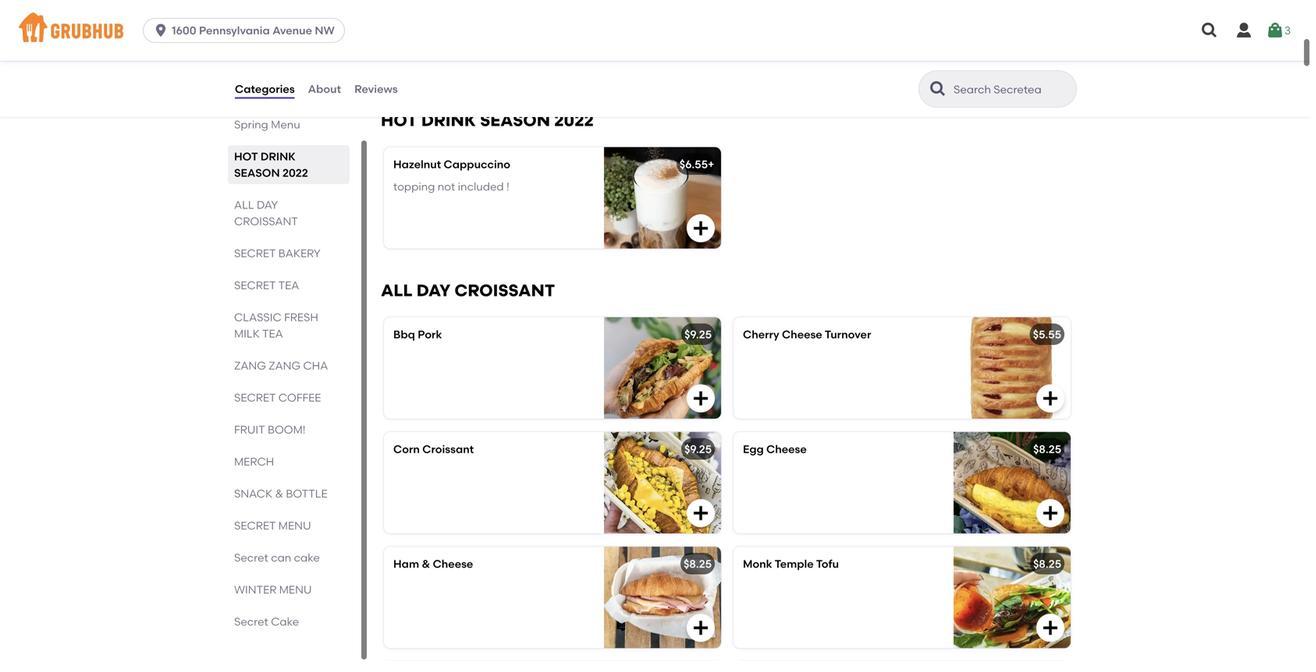 Task type: vqa. For each thing, say whether or not it's contained in the screenshot.
sellers
no



Task type: describe. For each thing, give the bounding box(es) containing it.
categories button
[[234, 61, 296, 117]]

Search Secretea search field
[[952, 82, 1072, 97]]

cheese for cherry
[[782, 328, 823, 341]]

1 vertical spatial day
[[417, 281, 451, 301]]

egg cheese
[[743, 443, 807, 456]]

flavor dafuku image
[[604, 0, 721, 79]]

secret menu
[[234, 519, 311, 532]]

menu for winter menu
[[279, 583, 312, 596]]

$8.25 left the monk on the bottom right of page
[[684, 557, 712, 571]]

secret for secret can cake
[[234, 551, 268, 564]]

1600 pennsylvania avenue nw button
[[143, 18, 351, 43]]

1 vertical spatial all day croissant
[[381, 281, 555, 301]]

fruit boom!
[[234, 423, 306, 436]]

bbq
[[393, 328, 415, 341]]

reviews button
[[354, 61, 399, 117]]

1 horizontal spatial hot drink season 2022
[[381, 111, 594, 130]]

menu for secret menu
[[279, 519, 311, 532]]

cherry cheese turnover image
[[954, 317, 1071, 419]]

temple
[[775, 557, 814, 571]]

bbq pork
[[393, 328, 442, 341]]

ham & cheese image
[[604, 547, 721, 648]]

secret coffee
[[234, 391, 321, 404]]

secret for secret menu
[[234, 519, 276, 532]]

cake
[[271, 615, 299, 628]]

snack
[[234, 487, 273, 500]]

snack & bottle
[[234, 487, 328, 500]]

$5.55
[[1033, 328, 1062, 341]]

svg image
[[1041, 504, 1060, 523]]

1 vertical spatial drink
[[261, 150, 296, 163]]

$8.25 for $8.25
[[1034, 557, 1062, 571]]

coffee
[[279, 391, 321, 404]]

bbq pork image
[[604, 317, 721, 419]]

spring
[[234, 118, 268, 131]]

all inside all day croissant
[[234, 198, 254, 212]]

hot inside hot drink season 2022
[[234, 150, 258, 163]]

secret for secret bakery
[[234, 247, 276, 260]]

0 vertical spatial all day croissant
[[234, 198, 298, 228]]

cha
[[303, 359, 328, 372]]

classic
[[234, 311, 282, 324]]

0 vertical spatial hot
[[381, 111, 417, 130]]

main navigation navigation
[[0, 0, 1311, 61]]

monk temple tofu image
[[954, 547, 1071, 648]]

can
[[271, 551, 291, 564]]

merch
[[234, 455, 274, 468]]

ham
[[393, 557, 419, 571]]

hazelnut cappuccino image
[[604, 147, 721, 249]]

secret bakery
[[234, 247, 321, 260]]

1 vertical spatial all
[[381, 281, 413, 301]]

not
[[438, 180, 455, 193]]

0 vertical spatial season
[[480, 111, 550, 130]]

avenue
[[273, 24, 312, 37]]

hazelnut cappuccino
[[393, 158, 511, 171]]

egg cheese image
[[954, 432, 1071, 534]]

$6.55 +
[[680, 158, 715, 171]]

3
[[1285, 24, 1291, 37]]

topping
[[393, 180, 435, 193]]

classic fresh milk tea
[[234, 311, 318, 340]]

fruit
[[234, 423, 265, 436]]

1 horizontal spatial drink
[[421, 111, 476, 130]]

cheese for egg
[[767, 443, 807, 456]]

milk
[[234, 327, 260, 340]]

1600
[[172, 24, 196, 37]]

tofu
[[816, 557, 839, 571]]

cappuccino
[[444, 158, 511, 171]]

winter
[[234, 583, 277, 596]]



Task type: locate. For each thing, give the bounding box(es) containing it.
$8.25
[[1034, 443, 1062, 456], [684, 557, 712, 571], [1034, 557, 1062, 571]]

all up secret bakery
[[234, 198, 254, 212]]

4 secret from the top
[[234, 519, 276, 532]]

svg image
[[1201, 21, 1219, 40], [1235, 21, 1254, 40], [1266, 21, 1285, 40], [153, 23, 169, 38], [692, 49, 710, 68], [692, 219, 710, 238], [692, 389, 710, 408], [1041, 389, 1060, 408], [692, 504, 710, 523], [692, 619, 710, 637], [1041, 619, 1060, 637]]

$9.25 for cherry cheese turnover
[[685, 328, 712, 341]]

0 horizontal spatial hot drink season 2022
[[234, 150, 308, 180]]

menu
[[279, 519, 311, 532], [279, 583, 312, 596]]

$9.25 left the cherry
[[685, 328, 712, 341]]

secret down snack
[[234, 519, 276, 532]]

season up cappuccino
[[480, 111, 550, 130]]

1 horizontal spatial 2022
[[554, 111, 594, 130]]

day up secret bakery
[[257, 198, 278, 212]]

1 vertical spatial menu
[[279, 583, 312, 596]]

1 vertical spatial 2022
[[283, 166, 308, 180]]

tea inside classic fresh milk tea
[[262, 327, 283, 340]]

0 horizontal spatial season
[[234, 166, 280, 180]]

0 vertical spatial day
[[257, 198, 278, 212]]

corn
[[393, 443, 420, 456]]

1 vertical spatial croissant
[[455, 281, 555, 301]]

svg image inside 3 button
[[1266, 21, 1285, 40]]

0 vertical spatial cheese
[[782, 328, 823, 341]]

1 horizontal spatial all day croissant
[[381, 281, 555, 301]]

1 vertical spatial tea
[[262, 327, 283, 340]]

& right ham at the left of the page
[[422, 557, 430, 571]]

secret
[[234, 551, 268, 564], [234, 615, 268, 628]]

&
[[275, 487, 283, 500], [422, 557, 430, 571]]

season down spring
[[234, 166, 280, 180]]

drink down menu
[[261, 150, 296, 163]]

day inside all day croissant
[[257, 198, 278, 212]]

$8.25 down svg image
[[1034, 557, 1062, 571]]

zang
[[234, 359, 266, 372], [269, 359, 301, 372]]

1 vertical spatial season
[[234, 166, 280, 180]]

1 secret from the top
[[234, 551, 268, 564]]

menu
[[271, 118, 300, 131]]

cheese
[[782, 328, 823, 341], [767, 443, 807, 456], [433, 557, 473, 571]]

cherry cheese turnover
[[743, 328, 871, 341]]

1 horizontal spatial zang
[[269, 359, 301, 372]]

categories
[[235, 82, 295, 96]]

0 vertical spatial croissant
[[234, 215, 298, 228]]

cherry
[[743, 328, 780, 341]]

0 horizontal spatial hot
[[234, 150, 258, 163]]

zang down milk
[[234, 359, 266, 372]]

tea
[[278, 279, 299, 292], [262, 327, 283, 340]]

2 vertical spatial cheese
[[433, 557, 473, 571]]

cake
[[294, 551, 320, 564]]

croissant
[[422, 443, 474, 456]]

secret tea
[[234, 279, 299, 292]]

2 secret from the top
[[234, 279, 276, 292]]

hot down reviews
[[381, 111, 417, 130]]

0 vertical spatial hot drink season 2022
[[381, 111, 594, 130]]

& right snack
[[275, 487, 283, 500]]

!
[[507, 180, 509, 193]]

zang left cha
[[269, 359, 301, 372]]

1 horizontal spatial day
[[417, 281, 451, 301]]

corn croissant image
[[604, 432, 721, 534]]

all day croissant up secret bakery
[[234, 198, 298, 228]]

topping not included !
[[393, 180, 509, 193]]

hot drink season 2022 up cappuccino
[[381, 111, 594, 130]]

1 zang from the left
[[234, 359, 266, 372]]

all day croissant
[[234, 198, 298, 228], [381, 281, 555, 301]]

secret up the secret tea
[[234, 247, 276, 260]]

cheese right ham at the left of the page
[[433, 557, 473, 571]]

0 horizontal spatial all day croissant
[[234, 198, 298, 228]]

$8.25 for $9.25
[[1034, 443, 1062, 456]]

$9.25 left egg in the bottom right of the page
[[685, 443, 712, 456]]

1 horizontal spatial all
[[381, 281, 413, 301]]

& for snack
[[275, 487, 283, 500]]

secret cake
[[234, 615, 299, 628]]

egg
[[743, 443, 764, 456]]

secret up "fruit"
[[234, 391, 276, 404]]

2 $9.25 from the top
[[685, 443, 712, 456]]

1 secret from the top
[[234, 247, 276, 260]]

reviews
[[354, 82, 398, 96]]

0 horizontal spatial zang
[[234, 359, 266, 372]]

spring menu
[[234, 118, 300, 131]]

winter menu
[[234, 583, 312, 596]]

0 vertical spatial all
[[234, 198, 254, 212]]

0 vertical spatial $9.25
[[685, 328, 712, 341]]

& for ham
[[422, 557, 430, 571]]

about
[[308, 82, 341, 96]]

drink up hazelnut cappuccino
[[421, 111, 476, 130]]

hot drink season 2022
[[381, 111, 594, 130], [234, 150, 308, 180]]

3 secret from the top
[[234, 391, 276, 404]]

0 horizontal spatial all
[[234, 198, 254, 212]]

season
[[480, 111, 550, 130], [234, 166, 280, 180]]

season inside hot drink season 2022
[[234, 166, 280, 180]]

hot
[[381, 111, 417, 130], [234, 150, 258, 163]]

$9.25
[[685, 328, 712, 341], [685, 443, 712, 456]]

zang zang cha
[[234, 359, 328, 372]]

0 horizontal spatial &
[[275, 487, 283, 500]]

0 horizontal spatial 2022
[[283, 166, 308, 180]]

$8.25 up svg image
[[1034, 443, 1062, 456]]

croissant
[[234, 215, 298, 228], [455, 281, 555, 301]]

0 vertical spatial 2022
[[554, 111, 594, 130]]

2 secret from the top
[[234, 615, 268, 628]]

1 horizontal spatial season
[[480, 111, 550, 130]]

secret for secret cake
[[234, 615, 268, 628]]

0 vertical spatial menu
[[279, 519, 311, 532]]

monk
[[743, 557, 773, 571]]

0 vertical spatial drink
[[421, 111, 476, 130]]

turnover
[[825, 328, 871, 341]]

secret
[[234, 247, 276, 260], [234, 279, 276, 292], [234, 391, 276, 404], [234, 519, 276, 532]]

$9.25 for egg cheese
[[685, 443, 712, 456]]

cheese right the cherry
[[782, 328, 823, 341]]

1 vertical spatial hot drink season 2022
[[234, 150, 308, 180]]

1 vertical spatial &
[[422, 557, 430, 571]]

tea down classic on the top left
[[262, 327, 283, 340]]

corn croissant
[[393, 443, 474, 456]]

1 horizontal spatial &
[[422, 557, 430, 571]]

hot down spring
[[234, 150, 258, 163]]

pork
[[418, 328, 442, 341]]

bakery
[[279, 247, 321, 260]]

day
[[257, 198, 278, 212], [417, 281, 451, 301]]

0 horizontal spatial day
[[257, 198, 278, 212]]

1 horizontal spatial croissant
[[455, 281, 555, 301]]

1 vertical spatial secret
[[234, 615, 268, 628]]

included
[[458, 180, 504, 193]]

1 horizontal spatial hot
[[381, 111, 417, 130]]

0 horizontal spatial croissant
[[234, 215, 298, 228]]

1 vertical spatial $9.25
[[685, 443, 712, 456]]

1 $9.25 from the top
[[685, 328, 712, 341]]

+
[[708, 158, 715, 171]]

menu up cake
[[279, 583, 312, 596]]

secret for secret tea
[[234, 279, 276, 292]]

0 vertical spatial &
[[275, 487, 283, 500]]

menu down bottle
[[279, 519, 311, 532]]

all up bbq at the left of the page
[[381, 281, 413, 301]]

drink
[[421, 111, 476, 130], [261, 150, 296, 163]]

pennsylvania
[[199, 24, 270, 37]]

tea down bakery on the left
[[278, 279, 299, 292]]

fresh
[[284, 311, 318, 324]]

2022 inside hot drink season 2022
[[283, 166, 308, 180]]

$6.55
[[680, 158, 708, 171]]

boom!
[[268, 423, 306, 436]]

2022
[[554, 111, 594, 130], [283, 166, 308, 180]]

1 vertical spatial cheese
[[767, 443, 807, 456]]

secret for secret coffee
[[234, 391, 276, 404]]

nw
[[315, 24, 335, 37]]

ham & cheese
[[393, 557, 473, 571]]

hazelnut
[[393, 158, 441, 171]]

all
[[234, 198, 254, 212], [381, 281, 413, 301]]

1600 pennsylvania avenue nw
[[172, 24, 335, 37]]

0 vertical spatial secret
[[234, 551, 268, 564]]

about button
[[307, 61, 342, 117]]

hot drink season 2022 down spring menu
[[234, 150, 308, 180]]

secret can cake
[[234, 551, 320, 564]]

bottle
[[286, 487, 328, 500]]

2 zang from the left
[[269, 359, 301, 372]]

secret left can
[[234, 551, 268, 564]]

1 vertical spatial hot
[[234, 150, 258, 163]]

cheese right egg in the bottom right of the page
[[767, 443, 807, 456]]

monk temple tofu
[[743, 557, 839, 571]]

day up pork
[[417, 281, 451, 301]]

search icon image
[[929, 80, 948, 98]]

0 vertical spatial tea
[[278, 279, 299, 292]]

secret up classic on the top left
[[234, 279, 276, 292]]

svg image inside 1600 pennsylvania avenue nw 'button'
[[153, 23, 169, 38]]

secret down winter
[[234, 615, 268, 628]]

3 button
[[1266, 16, 1291, 44]]

all day croissant up pork
[[381, 281, 555, 301]]

0 horizontal spatial drink
[[261, 150, 296, 163]]



